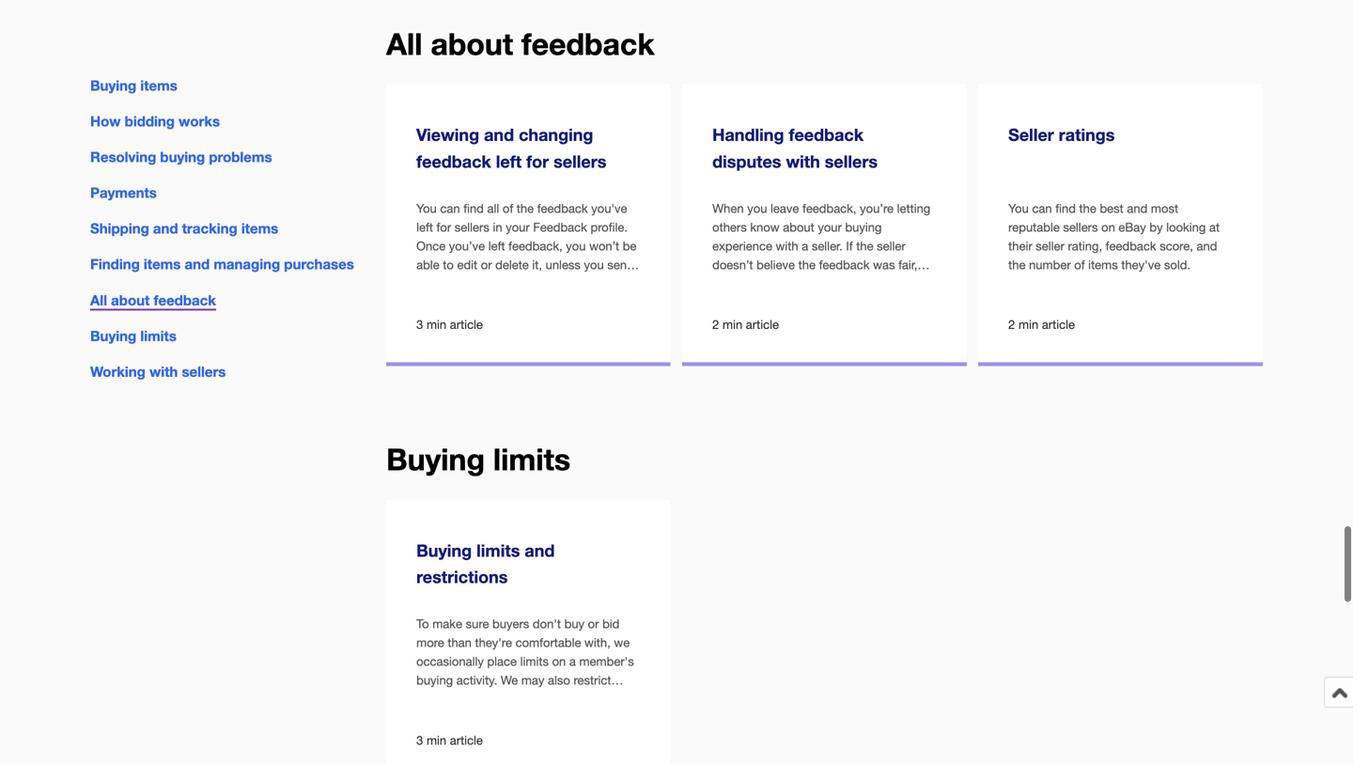 Task type: locate. For each thing, give the bounding box(es) containing it.
1 vertical spatial about
[[783, 220, 815, 234]]

experience
[[713, 239, 773, 253]]

0 vertical spatial all
[[386, 26, 423, 62]]

activity.
[[457, 673, 497, 687]]

ratings
[[1059, 125, 1115, 145]]

the
[[1079, 201, 1097, 216], [799, 257, 816, 272], [1009, 257, 1026, 272]]

0 horizontal spatial about
[[111, 292, 150, 309]]

sure
[[466, 616, 489, 631]]

1 horizontal spatial about
[[431, 26, 513, 62]]

to make sure buyers don't buy or bid more than they're comfortable with, we occasionally place limits on a member's buying activity. we may also restrict buying if we believe a member has violated an ebay policy. 3 min article
[[416, 616, 634, 747]]

to
[[416, 616, 429, 631]]

1 2 min article from the left
[[713, 317, 779, 332]]

2 min article for handling feedback disputes with sellers
[[713, 317, 779, 332]]

your
[[818, 220, 842, 234]]

2 min article down number
[[1009, 317, 1075, 332]]

handling
[[713, 125, 784, 145]]

1 vertical spatial on
[[552, 654, 566, 669]]

with right working
[[149, 363, 178, 380]]

resolving buying problems link
[[90, 149, 272, 166]]

best
[[1100, 201, 1124, 216]]

2 2 from the left
[[1009, 317, 1015, 332]]

buying down occasionally
[[416, 673, 453, 687]]

than
[[448, 635, 472, 650]]

on down the "best"
[[1102, 220, 1115, 234]]

feedback inside the viewing and changing feedback left for sellers
[[416, 151, 491, 171]]

1 horizontal spatial a
[[569, 654, 576, 669]]

with,
[[585, 635, 611, 650]]

all
[[386, 26, 423, 62], [90, 292, 107, 309]]

buying limits and restrictions
[[416, 540, 555, 587]]

a left the seller. if the
[[802, 239, 808, 253]]

2 min article
[[713, 317, 779, 332], [1009, 317, 1075, 332]]

seller inside when you leave feedback, you're letting others know about your buying experience with a seller. if the seller doesn't believe the feedback was fair, they may dispute it.
[[877, 239, 906, 253]]

1 horizontal spatial on
[[1102, 220, 1115, 234]]

1 vertical spatial with
[[776, 239, 799, 253]]

article for handling feedback disputes with sellers
[[746, 317, 779, 332]]

rating,
[[1068, 239, 1103, 253]]

0 horizontal spatial ebay
[[479, 711, 507, 725]]

1 vertical spatial ebay
[[479, 711, 507, 725]]

a up the also
[[569, 654, 576, 669]]

buying down you're at right top
[[845, 220, 882, 234]]

article for seller ratings
[[1042, 317, 1075, 332]]

0 horizontal spatial we
[[466, 692, 482, 706]]

1 horizontal spatial may
[[739, 276, 762, 291]]

finding
[[90, 256, 140, 273]]

and down at
[[1197, 239, 1218, 253]]

0 horizontal spatial the
[[799, 257, 816, 272]]

we
[[614, 635, 630, 650], [466, 692, 482, 706]]

1 vertical spatial may
[[521, 673, 545, 687]]

1 horizontal spatial all about feedback
[[386, 26, 655, 62]]

seller. if the
[[812, 239, 874, 253]]

article
[[450, 317, 483, 332], [746, 317, 779, 332], [1042, 317, 1075, 332], [450, 733, 483, 747]]

feedback
[[522, 26, 655, 62], [789, 125, 864, 145], [416, 151, 491, 171], [1106, 239, 1157, 253], [819, 257, 870, 272], [154, 292, 216, 309]]

sellers down 'changing'
[[554, 151, 607, 171]]

with up 'leave'
[[786, 151, 820, 171]]

shipping and tracking items link
[[90, 220, 278, 237]]

limits
[[140, 327, 177, 344], [493, 441, 571, 477], [477, 540, 520, 560], [520, 654, 549, 669]]

0 vertical spatial a
[[802, 239, 808, 253]]

believe up dispute it.
[[757, 257, 795, 272]]

if
[[457, 692, 463, 706]]

buying items link
[[90, 77, 177, 94]]

2 horizontal spatial a
[[802, 239, 808, 253]]

the down their
[[1009, 257, 1026, 272]]

sellers inside the viewing and changing feedback left for sellers
[[554, 151, 607, 171]]

sellers
[[554, 151, 607, 171], [825, 151, 878, 171], [1063, 220, 1098, 234], [182, 363, 226, 380]]

0 horizontal spatial 2
[[713, 317, 719, 332]]

2 3 from the top
[[416, 733, 423, 747]]

on
[[1102, 220, 1115, 234], [552, 654, 566, 669]]

2 down they
[[713, 317, 719, 332]]

0 vertical spatial we
[[614, 635, 630, 650]]

left
[[496, 151, 522, 171]]

0 vertical spatial ebay
[[1119, 220, 1146, 234]]

1 horizontal spatial ebay
[[1119, 220, 1146, 234]]

1 vertical spatial 3
[[416, 733, 423, 747]]

score,
[[1160, 239, 1193, 253]]

looking
[[1167, 220, 1206, 234]]

2 min article for seller ratings
[[1009, 317, 1075, 332]]

0 horizontal spatial all
[[90, 292, 107, 309]]

1 seller from the left
[[877, 239, 906, 253]]

seller inside the you can find the best and most reputable sellers on ebay by looking at their seller rating, feedback score, and the number of items they've sold.
[[1036, 239, 1065, 253]]

0 vertical spatial 3
[[416, 317, 423, 332]]

1 horizontal spatial 2
[[1009, 317, 1015, 332]]

with inside when you leave feedback, you're letting others know about your buying experience with a seller. if the seller doesn't believe the feedback was fair, they may dispute it.
[[776, 239, 799, 253]]

0 vertical spatial with
[[786, 151, 820, 171]]

0 horizontal spatial on
[[552, 654, 566, 669]]

and down tracking
[[185, 256, 210, 273]]

reputable
[[1009, 220, 1060, 234]]

2 seller from the left
[[1036, 239, 1065, 253]]

and right the "best"
[[1127, 201, 1148, 216]]

min for handling feedback disputes with sellers
[[723, 317, 743, 332]]

has
[[586, 692, 605, 706]]

1 vertical spatial believe
[[485, 692, 524, 706]]

1 vertical spatial we
[[466, 692, 482, 706]]

with down know
[[776, 239, 799, 253]]

buying
[[160, 149, 205, 166], [845, 220, 882, 234], [416, 673, 453, 687], [416, 692, 453, 706]]

2 min article down they
[[713, 317, 779, 332]]

believe down the "we"
[[485, 692, 524, 706]]

on up the also
[[552, 654, 566, 669]]

and
[[484, 125, 514, 145], [1127, 201, 1148, 216], [153, 220, 178, 237], [1197, 239, 1218, 253], [185, 256, 210, 273], [525, 540, 555, 560]]

the right "find"
[[1079, 201, 1097, 216]]

0 vertical spatial believe
[[757, 257, 795, 272]]

about
[[431, 26, 513, 62], [783, 220, 815, 234], [111, 292, 150, 309]]

the up dispute it.
[[799, 257, 816, 272]]

viewing
[[416, 125, 479, 145]]

member
[[537, 692, 583, 706]]

violated
[[416, 711, 459, 725]]

resolving buying problems
[[90, 149, 272, 166]]

on inside to make sure buyers don't buy or bid more than they're comfortable with, we occasionally place limits on a member's buying activity. we may also restrict buying if we believe a member has violated an ebay policy. 3 min article
[[552, 654, 566, 669]]

may down doesn't
[[739, 276, 762, 291]]

letting
[[897, 201, 931, 216]]

how bidding works
[[90, 113, 220, 130]]

items
[[140, 77, 177, 94], [241, 220, 278, 237], [144, 256, 181, 273], [1089, 257, 1118, 272]]

may for doesn't
[[739, 276, 762, 291]]

bid
[[603, 616, 620, 631]]

don't
[[533, 616, 561, 631]]

seller
[[877, 239, 906, 253], [1036, 239, 1065, 253]]

ebay left by
[[1119, 220, 1146, 234]]

3 inside to make sure buyers don't buy or bid more than they're comfortable with, we occasionally place limits on a member's buying activity. we may also restrict buying if we believe a member has violated an ebay policy. 3 min article
[[416, 733, 423, 747]]

a
[[802, 239, 808, 253], [569, 654, 576, 669], [527, 692, 534, 706]]

1 horizontal spatial we
[[614, 635, 630, 650]]

sellers up feedback,
[[825, 151, 878, 171]]

may inside to make sure buyers don't buy or bid more than they're comfortable with, we occasionally place limits on a member's buying activity. we may also restrict buying if we believe a member has violated an ebay policy. 3 min article
[[521, 673, 545, 687]]

believe inside to make sure buyers don't buy or bid more than they're comfortable with, we occasionally place limits on a member's buying activity. we may also restrict buying if we believe a member has violated an ebay policy. 3 min article
[[485, 692, 524, 706]]

0 horizontal spatial 2 min article
[[713, 317, 779, 332]]

their
[[1009, 239, 1033, 253]]

1 vertical spatial all about feedback
[[90, 292, 216, 309]]

and inside the viewing and changing feedback left for sellers
[[484, 125, 514, 145]]

more
[[416, 635, 444, 650]]

can
[[1032, 201, 1052, 216]]

2
[[713, 317, 719, 332], [1009, 317, 1015, 332]]

1 horizontal spatial 2 min article
[[1009, 317, 1075, 332]]

place
[[487, 654, 517, 669]]

buying inside buying limits and restrictions
[[416, 540, 472, 560]]

payments link
[[90, 184, 157, 201]]

0 vertical spatial buying limits
[[90, 327, 177, 344]]

min
[[427, 317, 447, 332], [723, 317, 743, 332], [1019, 317, 1039, 332], [427, 733, 447, 747]]

2 down their
[[1009, 317, 1015, 332]]

items right of
[[1089, 257, 1118, 272]]

0 horizontal spatial a
[[527, 692, 534, 706]]

seller up was
[[877, 239, 906, 253]]

when
[[713, 201, 744, 216]]

1 vertical spatial a
[[569, 654, 576, 669]]

2 vertical spatial with
[[149, 363, 178, 380]]

on inside the you can find the best and most reputable sellers on ebay by looking at their seller rating, feedback score, and the number of items they've sold.
[[1102, 220, 1115, 234]]

0 horizontal spatial seller
[[877, 239, 906, 253]]

ebay right an
[[479, 711, 507, 725]]

1 horizontal spatial all
[[386, 26, 423, 62]]

seller up number
[[1036, 239, 1065, 253]]

we
[[501, 673, 518, 687]]

0 vertical spatial may
[[739, 276, 762, 291]]

0 horizontal spatial all about feedback
[[90, 292, 216, 309]]

we right if
[[466, 692, 482, 706]]

items up the how bidding works
[[140, 77, 177, 94]]

how bidding works link
[[90, 113, 220, 130]]

when you leave feedback, you're letting others know about your buying experience with a seller. if the seller doesn't believe the feedback was fair, they may dispute it.
[[713, 201, 931, 291]]

believe inside when you leave feedback, you're letting others know about your buying experience with a seller. if the seller doesn't believe the feedback was fair, they may dispute it.
[[757, 257, 795, 272]]

feedback,
[[803, 201, 857, 216]]

1 2 from the left
[[713, 317, 719, 332]]

0 horizontal spatial buying limits
[[90, 327, 177, 344]]

2 horizontal spatial the
[[1079, 201, 1097, 216]]

1 vertical spatial buying limits
[[386, 441, 571, 477]]

0 vertical spatial about
[[431, 26, 513, 62]]

they're
[[475, 635, 512, 650]]

may right the "we"
[[521, 673, 545, 687]]

a up policy.
[[527, 692, 534, 706]]

about inside when you leave feedback, you're letting others know about your buying experience with a seller. if the seller doesn't believe the feedback was fair, they may dispute it.
[[783, 220, 815, 234]]

2 2 min article from the left
[[1009, 317, 1075, 332]]

limits inside to make sure buyers don't buy or bid more than they're comfortable with, we occasionally place limits on a member's buying activity. we may also restrict buying if we believe a member has violated an ebay policy. 3 min article
[[520, 654, 549, 669]]

items up the all about feedback link
[[144, 256, 181, 273]]

may inside when you leave feedback, you're letting others know about your buying experience with a seller. if the seller doesn't believe the feedback was fair, they may dispute it.
[[739, 276, 762, 291]]

and up left
[[484, 125, 514, 145]]

0 vertical spatial on
[[1102, 220, 1115, 234]]

2 horizontal spatial about
[[783, 220, 815, 234]]

we down the bid
[[614, 635, 630, 650]]

1 horizontal spatial believe
[[757, 257, 795, 272]]

1 3 from the top
[[416, 317, 423, 332]]

a inside when you leave feedback, you're letting others know about your buying experience with a seller. if the seller doesn't believe the feedback was fair, they may dispute it.
[[802, 239, 808, 253]]

all about feedback
[[386, 26, 655, 62], [90, 292, 216, 309]]

buying items
[[90, 77, 177, 94]]

sellers inside the handling feedback disputes with sellers
[[825, 151, 878, 171]]

seller for seller ratings
[[1036, 239, 1065, 253]]

1 horizontal spatial seller
[[1036, 239, 1065, 253]]

0 horizontal spatial believe
[[485, 692, 524, 706]]

0 horizontal spatial may
[[521, 673, 545, 687]]

handling feedback disputes with sellers
[[713, 125, 878, 171]]

buying limits
[[90, 327, 177, 344], [386, 441, 571, 477]]

feedback inside the you can find the best and most reputable sellers on ebay by looking at their seller rating, feedback score, and the number of items they've sold.
[[1106, 239, 1157, 253]]

2 vertical spatial about
[[111, 292, 150, 309]]

and up don't
[[525, 540, 555, 560]]

sellers up rating,
[[1063, 220, 1098, 234]]

feedback inside the handling feedback disputes with sellers
[[789, 125, 864, 145]]

1 horizontal spatial buying limits
[[386, 441, 571, 477]]

viewing and changing feedback left for sellers
[[416, 125, 607, 171]]

find
[[1056, 201, 1076, 216]]



Task type: vqa. For each thing, say whether or not it's contained in the screenshot.
best
yes



Task type: describe. For each thing, give the bounding box(es) containing it.
3 min article
[[416, 317, 483, 332]]

2 for handling feedback disputes with sellers
[[713, 317, 719, 332]]

leave
[[771, 201, 799, 216]]

of
[[1075, 257, 1085, 272]]

buying limits link
[[90, 327, 177, 344]]

and left tracking
[[153, 220, 178, 237]]

managing
[[214, 256, 280, 273]]

min for viewing and changing feedback left for sellers
[[427, 317, 447, 332]]

buying up violated
[[416, 692, 453, 706]]

2 for seller ratings
[[1009, 317, 1015, 332]]

tracking
[[182, 220, 237, 237]]

restrictions
[[416, 567, 508, 587]]

items inside the you can find the best and most reputable sellers on ebay by looking at their seller rating, feedback score, and the number of items they've sold.
[[1089, 257, 1118, 272]]

or
[[588, 616, 599, 631]]

number
[[1029, 257, 1071, 272]]

they
[[713, 276, 736, 291]]

make
[[433, 616, 462, 631]]

policy.
[[510, 711, 545, 725]]

others
[[713, 220, 747, 234]]

how
[[90, 113, 121, 130]]

seller ratings
[[1009, 125, 1115, 145]]

know
[[750, 220, 780, 234]]

doesn't
[[713, 257, 753, 272]]

payments
[[90, 184, 157, 201]]

sellers inside the you can find the best and most reputable sellers on ebay by looking at their seller rating, feedback score, and the number of items they've sold.
[[1063, 220, 1098, 234]]

working with sellers
[[90, 363, 226, 380]]

article for viewing and changing feedback left for sellers
[[450, 317, 483, 332]]

disputes
[[713, 151, 781, 171]]

works
[[179, 113, 220, 130]]

seller
[[1009, 125, 1054, 145]]

buying inside when you leave feedback, you're letting others know about your buying experience with a seller. if the seller doesn't believe the feedback was fair, they may dispute it.
[[845, 220, 882, 234]]

they've
[[1122, 257, 1161, 272]]

also
[[548, 673, 570, 687]]

min inside to make sure buyers don't buy or bid more than they're comfortable with, we occasionally place limits on a member's buying activity. we may also restrict buying if we believe a member has violated an ebay policy. 3 min article
[[427, 733, 447, 747]]

fair,
[[899, 257, 918, 272]]

the inside when you leave feedback, you're letting others know about your buying experience with a seller. if the seller doesn't believe the feedback was fair, they may dispute it.
[[799, 257, 816, 272]]

about inside the all about feedback link
[[111, 292, 150, 309]]

article inside to make sure buyers don't buy or bid more than they're comfortable with, we occasionally place limits on a member's buying activity. we may also restrict buying if we believe a member has violated an ebay policy. 3 min article
[[450, 733, 483, 747]]

all about feedback link
[[90, 292, 216, 310]]

was
[[873, 257, 895, 272]]

an
[[463, 711, 476, 725]]

and inside buying limits and restrictions
[[525, 540, 555, 560]]

you're
[[860, 201, 894, 216]]

finding items and managing purchases link
[[90, 256, 354, 273]]

min for seller ratings
[[1019, 317, 1039, 332]]

dispute it.
[[766, 276, 820, 291]]

changing
[[519, 125, 593, 145]]

shipping
[[90, 220, 149, 237]]

member's
[[579, 654, 634, 669]]

occasionally
[[416, 654, 484, 669]]

problems
[[209, 149, 272, 166]]

shipping and tracking items
[[90, 220, 278, 237]]

you can find the best and most reputable sellers on ebay by looking at their seller rating, feedback score, and the number of items they've sold.
[[1009, 201, 1220, 272]]

by
[[1150, 220, 1163, 234]]

resolving
[[90, 149, 156, 166]]

buy
[[565, 616, 585, 631]]

restrict
[[574, 673, 611, 687]]

seller for handling feedback disputes with sellers
[[877, 239, 906, 253]]

sellers right working
[[182, 363, 226, 380]]

1 horizontal spatial the
[[1009, 257, 1026, 272]]

buying down the works at the top of page
[[160, 149, 205, 166]]

purchases
[[284, 256, 354, 273]]

1 vertical spatial all
[[90, 292, 107, 309]]

2 vertical spatial a
[[527, 692, 534, 706]]

feedback inside when you leave feedback, you're letting others know about your buying experience with a seller. if the seller doesn't believe the feedback was fair, they may dispute it.
[[819, 257, 870, 272]]

may for limits
[[521, 673, 545, 687]]

comfortable
[[516, 635, 581, 650]]

finding items and managing purchases
[[90, 256, 354, 273]]

working with sellers link
[[90, 363, 226, 380]]

ebay inside the you can find the best and most reputable sellers on ebay by looking at their seller rating, feedback score, and the number of items they've sold.
[[1119, 220, 1146, 234]]

ebay inside to make sure buyers don't buy or bid more than they're comfortable with, we occasionally place limits on a member's buying activity. we may also restrict buying if we believe a member has violated an ebay policy. 3 min article
[[479, 711, 507, 725]]

items up managing
[[241, 220, 278, 237]]

for
[[526, 151, 549, 171]]

you
[[747, 201, 767, 216]]

limits inside buying limits and restrictions
[[477, 540, 520, 560]]

buyers
[[493, 616, 529, 631]]

0 vertical spatial all about feedback
[[386, 26, 655, 62]]

most
[[1151, 201, 1179, 216]]

you
[[1009, 201, 1029, 216]]

with inside the handling feedback disputes with sellers
[[786, 151, 820, 171]]

working
[[90, 363, 146, 380]]

bidding
[[125, 113, 175, 130]]

at
[[1210, 220, 1220, 234]]



